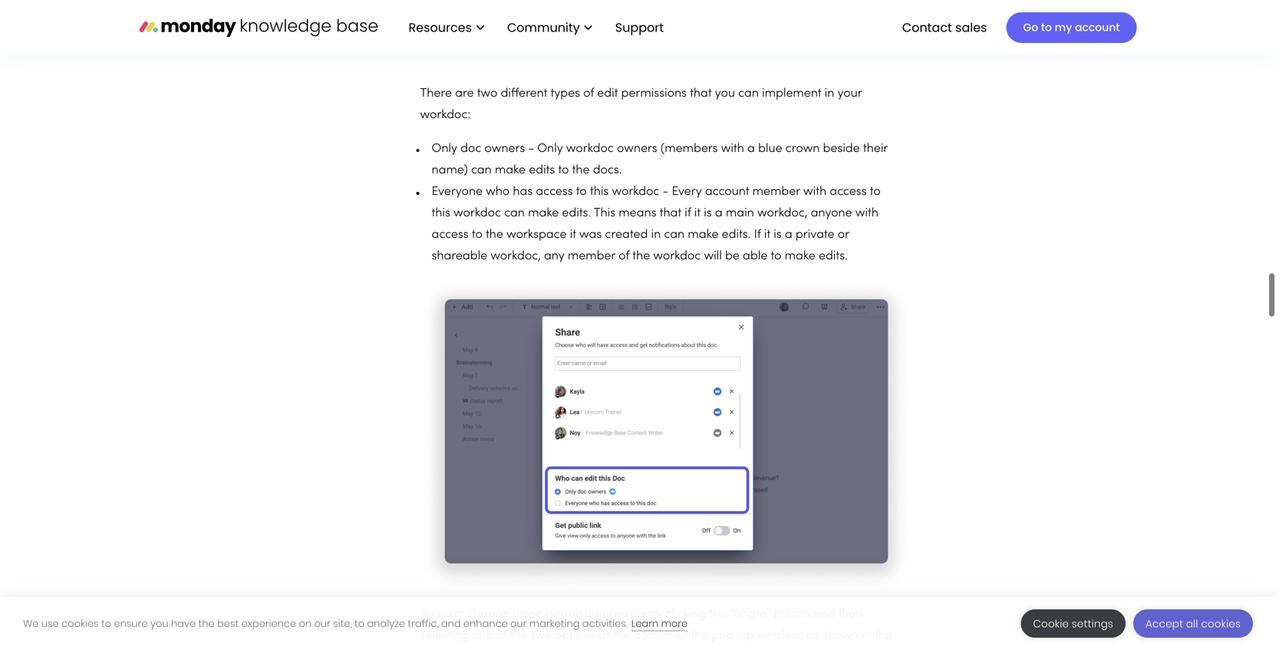 Task type: describe. For each thing, give the bounding box(es) containing it.
selecting
[[420, 630, 469, 642]]

cookies for use
[[61, 617, 99, 631]]

- every account member with access to this workdoc can make edits. this means that if it is a main workdoc, anyone with access to the workspace it was created in can make edits. if it is a private or shareable workdoc, any member of the workdoc will be able to make edits.
[[432, 186, 881, 262]]

dialog containing cookie settings
[[0, 597, 1277, 650]]

have
[[171, 617, 196, 631]]

the up shareable
[[486, 229, 503, 241]]

account inside - every account member with access to this workdoc can make edits. this means that if it is a main workdoc, anyone with access to the workspace it was created in can make edits. if it is a private or shareable workdoc, any member of the workdoc will be able to make edits.
[[705, 186, 750, 198]]

if
[[754, 229, 761, 241]]

the down the created
[[633, 251, 650, 262]]

of down clicking
[[677, 630, 688, 642]]

2 horizontal spatial access
[[830, 186, 867, 198]]

these
[[513, 609, 543, 620]]

two inside you can change these permissions easily by clicking the "share" button and then selecting one of the two options at the bottom of the pop-up window, as shown in th
[[531, 630, 552, 642]]

one
[[472, 630, 493, 642]]

1 owners from the left
[[485, 143, 525, 155]]

in inside you can change these permissions easily by clicking the "share" button and then selecting one of the two options at the bottom of the pop-up window, as shown in th
[[862, 630, 872, 642]]

at
[[599, 630, 610, 642]]

who
[[486, 186, 510, 198]]

can inside you can change these permissions easily by clicking the "share" button and then selecting one of the two options at the bottom of the pop-up window, as shown in th
[[444, 609, 464, 620]]

2 horizontal spatial it
[[764, 229, 771, 241]]

resources
[[409, 19, 472, 36]]

0 horizontal spatial workdoc,
[[491, 251, 541, 262]]

this inside - every account member with access to this workdoc can make edits. this means that if it is a main workdoc, anyone with access to the workspace it was created in can make edits. if it is a private or shareable workdoc, any member of the workdoc will be able to make edits.
[[432, 208, 450, 219]]

you can change these permissions easily by clicking the "share" button and then selecting one of the two options at the bottom of the pop-up window, as shown in th
[[420, 609, 893, 650]]

bottom
[[634, 630, 674, 642]]

then
[[839, 609, 863, 620]]

any
[[544, 251, 565, 262]]

accept
[[1146, 617, 1184, 631]]

will
[[704, 251, 722, 262]]

2 our from the left
[[511, 617, 527, 631]]

go
[[1024, 20, 1039, 35]]

this
[[594, 208, 616, 219]]

1 horizontal spatial edits.
[[722, 229, 751, 241]]

types
[[551, 88, 580, 99]]

main element
[[393, 0, 1137, 55]]

by
[[649, 609, 663, 620]]

to left ensure
[[101, 617, 111, 631]]

workspace
[[507, 229, 567, 241]]

go to my account link
[[1007, 12, 1137, 43]]

easily
[[615, 609, 646, 620]]

doc
[[461, 143, 482, 155]]

docs.
[[593, 165, 622, 176]]

the down clicking
[[691, 630, 709, 642]]

accept all cookies button
[[1134, 609, 1254, 638]]

1 horizontal spatial access
[[536, 186, 573, 198]]

the right at
[[613, 630, 631, 642]]

able
[[743, 251, 768, 262]]

to up shareable
[[472, 229, 483, 241]]

"share"
[[731, 609, 771, 620]]

1 horizontal spatial is
[[774, 229, 782, 241]]

2 horizontal spatial edits.
[[819, 251, 848, 262]]

of right one
[[497, 630, 507, 642]]

window,
[[758, 630, 804, 642]]

resources link
[[401, 14, 492, 41]]

0 horizontal spatial is
[[704, 208, 712, 219]]

monday.com logo image
[[139, 11, 378, 43]]

1 our from the left
[[314, 617, 331, 631]]

account inside main element
[[1075, 20, 1120, 35]]

clicking
[[666, 609, 707, 620]]

are
[[455, 88, 474, 99]]

in inside - every account member with access to this workdoc can make edits. this means that if it is a main workdoc, anyone with access to the workspace it was created in can make edits. if it is a private or shareable workdoc, any member of the workdoc will be able to make edits.
[[651, 229, 661, 241]]

cookie settings button
[[1021, 609, 1126, 638]]

only doc owners
[[432, 143, 525, 155]]

1 vertical spatial member
[[568, 251, 616, 262]]

1 horizontal spatial this
[[590, 186, 609, 198]]

the down "these"
[[511, 630, 528, 642]]

analyze
[[367, 617, 405, 631]]

to up was
[[576, 186, 587, 198]]

implement
[[762, 88, 822, 99]]

every
[[672, 186, 702, 198]]

accept all cookies
[[1146, 617, 1241, 631]]

there
[[420, 88, 452, 99]]

go to my account
[[1024, 20, 1120, 35]]

if
[[685, 208, 691, 219]]

make up will
[[688, 229, 719, 241]]

- only workdoc owners (members with a blue crown beside their name) can make edits to the docs.
[[432, 143, 888, 176]]

button
[[774, 609, 810, 620]]

make inside - only workdoc owners (members with a blue crown beside their name) can make edits to the docs.
[[495, 165, 526, 176]]

learn
[[632, 617, 659, 631]]

blue
[[758, 143, 783, 155]]

your
[[838, 88, 862, 99]]

best
[[217, 617, 239, 631]]

there are two different types of edit permissions that you can implement in your workdoc:
[[420, 88, 862, 121]]

workdoc inside - only workdoc owners (members with a blue crown beside their name) can make edits to the docs.
[[566, 143, 614, 155]]

- for only doc owners
[[528, 143, 534, 155]]

edit permissions
[[420, 42, 521, 55]]

to down their
[[870, 186, 881, 198]]

you inside there are two different types of edit permissions that you can implement in your workdoc:
[[715, 88, 735, 99]]

edits
[[529, 165, 555, 176]]

0 vertical spatial permissions
[[447, 42, 521, 55]]

contact
[[903, 19, 952, 36]]

sales
[[956, 19, 987, 36]]

crown
[[786, 143, 820, 155]]

has
[[513, 186, 533, 198]]

1 only from the left
[[432, 143, 457, 155]]

2 horizontal spatial a
[[785, 229, 793, 241]]

cookie
[[1034, 617, 1069, 631]]

0 vertical spatial workdoc,
[[758, 208, 808, 219]]

make down everyone who has access to this workdoc
[[528, 208, 559, 219]]

(members
[[661, 143, 718, 155]]

make down the private
[[785, 251, 816, 262]]



Task type: locate. For each thing, give the bounding box(es) containing it.
2 owners from the left
[[617, 143, 658, 155]]

1 vertical spatial account
[[705, 186, 750, 198]]

permissions up the options
[[546, 609, 611, 620]]

all
[[1187, 617, 1199, 631]]

cookies for all
[[1201, 617, 1241, 631]]

can down every
[[664, 229, 685, 241]]

0 vertical spatial -
[[528, 143, 534, 155]]

1 horizontal spatial member
[[753, 186, 800, 198]]

settings
[[1072, 617, 1114, 631]]

- up edits
[[528, 143, 534, 155]]

1 vertical spatial with
[[804, 186, 827, 198]]

0 vertical spatial is
[[704, 208, 712, 219]]

1 vertical spatial that
[[660, 208, 682, 219]]

of inside - every account member with access to this workdoc can make edits. this means that if it is a main workdoc, anyone with access to the workspace it was created in can make edits. if it is a private or shareable workdoc, any member of the workdoc will be able to make edits.
[[619, 251, 630, 262]]

we use cookies to ensure you have the best experience on our site, to analyze traffic, and enhance our marketing activities. learn more
[[23, 617, 688, 631]]

0 horizontal spatial edits.
[[562, 208, 591, 219]]

0 horizontal spatial and
[[441, 617, 461, 631]]

1 horizontal spatial in
[[825, 88, 835, 99]]

1 cookies from the left
[[61, 617, 99, 631]]

1 horizontal spatial our
[[511, 617, 527, 631]]

everyone
[[432, 186, 483, 198]]

edits. down or
[[819, 251, 848, 262]]

0 horizontal spatial our
[[314, 617, 331, 631]]

main
[[726, 208, 754, 219]]

of inside there are two different types of edit permissions that you can implement in your workdoc:
[[584, 88, 594, 99]]

0 horizontal spatial access
[[432, 229, 469, 241]]

the inside - only workdoc owners (members with a blue crown beside their name) can make edits to the docs.
[[572, 165, 590, 176]]

our right on
[[314, 617, 331, 631]]

private
[[796, 229, 835, 241]]

cookie settings
[[1034, 617, 1114, 631]]

1 vertical spatial a
[[715, 208, 723, 219]]

edits. up was
[[562, 208, 591, 219]]

ensure
[[114, 617, 148, 631]]

cookies right all
[[1201, 617, 1241, 631]]

options
[[555, 630, 596, 642]]

2 horizontal spatial in
[[862, 630, 872, 642]]

1 vertical spatial in
[[651, 229, 661, 241]]

0 horizontal spatial cookies
[[61, 617, 99, 631]]

workdoc down everyone
[[454, 208, 501, 219]]

a left the private
[[785, 229, 793, 241]]

only up edits
[[538, 143, 563, 155]]

2 vertical spatial permissions
[[546, 609, 611, 620]]

to inside - only workdoc owners (members with a blue crown beside their name) can make edits to the docs.
[[558, 165, 569, 176]]

workdoc
[[566, 143, 614, 155], [612, 186, 660, 198], [454, 208, 501, 219], [654, 251, 701, 262]]

owners right doc
[[485, 143, 525, 155]]

can left implement
[[739, 88, 759, 99]]

1 vertical spatial workdoc,
[[491, 251, 541, 262]]

0 horizontal spatial this
[[432, 208, 450, 219]]

access down edits
[[536, 186, 573, 198]]

workdoc up means
[[612, 186, 660, 198]]

permissions right edit
[[621, 88, 687, 99]]

to right site,
[[355, 617, 365, 631]]

in left your on the right of the page
[[825, 88, 835, 99]]

we
[[23, 617, 39, 631]]

- for everyone who has access to this workdoc
[[663, 186, 669, 198]]

cookies
[[61, 617, 99, 631], [1201, 617, 1241, 631]]

account right my on the right top of page
[[1075, 20, 1120, 35]]

edit
[[597, 88, 618, 99]]

contact sales link
[[895, 14, 995, 41]]

0 horizontal spatial in
[[651, 229, 661, 241]]

community
[[507, 19, 580, 36]]

1 vertical spatial this
[[432, 208, 450, 219]]

that inside there are two different types of edit permissions that you can implement in your workdoc:
[[690, 88, 712, 99]]

2 vertical spatial edits.
[[819, 251, 848, 262]]

two
[[477, 88, 498, 99], [531, 630, 552, 642]]

0 horizontal spatial only
[[432, 143, 457, 155]]

list
[[393, 0, 676, 55]]

activities.
[[582, 617, 628, 631]]

on
[[299, 617, 312, 631]]

0 horizontal spatial member
[[568, 251, 616, 262]]

1 horizontal spatial that
[[690, 88, 712, 99]]

2 horizontal spatial with
[[856, 208, 879, 219]]

dialog
[[0, 597, 1277, 650]]

can down has
[[504, 208, 525, 219]]

1 vertical spatial two
[[531, 630, 552, 642]]

0 vertical spatial this
[[590, 186, 609, 198]]

means
[[619, 208, 657, 219]]

2 vertical spatial in
[[862, 630, 872, 642]]

0 vertical spatial with
[[721, 143, 744, 155]]

shown
[[823, 630, 859, 642]]

my
[[1055, 20, 1073, 35]]

marketing
[[530, 617, 580, 631]]

edits.
[[562, 208, 591, 219], [722, 229, 751, 241], [819, 251, 848, 262]]

access
[[536, 186, 573, 198], [830, 186, 867, 198], [432, 229, 469, 241]]

0 vertical spatial two
[[477, 88, 498, 99]]

workdoc up docs.
[[566, 143, 614, 155]]

workdoc left will
[[654, 251, 701, 262]]

0 vertical spatial in
[[825, 88, 835, 99]]

beside
[[823, 143, 860, 155]]

to right edits
[[558, 165, 569, 176]]

different
[[501, 88, 548, 99]]

1 vertical spatial you
[[150, 617, 168, 631]]

learn more link
[[632, 617, 688, 631]]

group_26.png image
[[420, 279, 912, 592]]

2 only from the left
[[538, 143, 563, 155]]

1 horizontal spatial you
[[715, 88, 735, 99]]

0 horizontal spatial with
[[721, 143, 744, 155]]

member up the main
[[753, 186, 800, 198]]

member down was
[[568, 251, 616, 262]]

more
[[661, 617, 688, 631]]

1 vertical spatial -
[[663, 186, 669, 198]]

experience
[[241, 617, 296, 631]]

to
[[1041, 20, 1052, 35], [558, 165, 569, 176], [576, 186, 587, 198], [870, 186, 881, 198], [472, 229, 483, 241], [771, 251, 782, 262], [101, 617, 111, 631], [355, 617, 365, 631]]

0 horizontal spatial owners
[[485, 143, 525, 155]]

can down only doc owners
[[471, 165, 492, 176]]

of left edit
[[584, 88, 594, 99]]

member
[[753, 186, 800, 198], [568, 251, 616, 262]]

with inside - only workdoc owners (members with a blue crown beside their name) can make edits to the docs.
[[721, 143, 744, 155]]

2 vertical spatial with
[[856, 208, 879, 219]]

you up (members
[[715, 88, 735, 99]]

0 vertical spatial account
[[1075, 20, 1120, 35]]

cookies right use
[[61, 617, 99, 631]]

a
[[748, 143, 755, 155], [715, 208, 723, 219], [785, 229, 793, 241]]

their
[[863, 143, 888, 155]]

2 cookies from the left
[[1201, 617, 1241, 631]]

and right you at the left of the page
[[441, 617, 461, 631]]

1 horizontal spatial owners
[[617, 143, 658, 155]]

- inside - only workdoc owners (members with a blue crown beside their name) can make edits to the docs.
[[528, 143, 534, 155]]

two inside there are two different types of edit permissions that you can implement in your workdoc:
[[477, 88, 498, 99]]

change
[[467, 609, 510, 620]]

the left docs.
[[572, 165, 590, 176]]

use
[[41, 617, 59, 631]]

with left blue
[[721, 143, 744, 155]]

2 vertical spatial a
[[785, 229, 793, 241]]

or
[[838, 229, 849, 241]]

workdoc:
[[420, 109, 471, 121]]

a inside - only workdoc owners (members with a blue crown beside their name) can make edits to the docs.
[[748, 143, 755, 155]]

and inside you can change these permissions easily by clicking the "share" button and then selecting one of the two options at the bottom of the pop-up window, as shown in th
[[813, 609, 835, 620]]

workdoc, down workspace
[[491, 251, 541, 262]]

can
[[739, 88, 759, 99], [471, 165, 492, 176], [504, 208, 525, 219], [664, 229, 685, 241], [444, 609, 464, 620]]

permissions inside there are two different types of edit permissions that you can implement in your workdoc:
[[621, 88, 687, 99]]

0 vertical spatial that
[[690, 88, 712, 99]]

1 horizontal spatial cookies
[[1201, 617, 1241, 631]]

1 horizontal spatial with
[[804, 186, 827, 198]]

in down means
[[651, 229, 661, 241]]

with right anyone on the top
[[856, 208, 879, 219]]

0 horizontal spatial it
[[570, 229, 576, 241]]

1 horizontal spatial a
[[748, 143, 755, 155]]

workdoc, up if
[[758, 208, 808, 219]]

as
[[807, 630, 820, 642]]

can inside there are two different types of edit permissions that you can implement in your workdoc:
[[739, 88, 759, 99]]

in right shown
[[862, 630, 872, 642]]

that left if
[[660, 208, 682, 219]]

and inside dialog
[[441, 617, 461, 631]]

our right 'change'
[[511, 617, 527, 631]]

site,
[[333, 617, 352, 631]]

1 horizontal spatial account
[[1075, 20, 1120, 35]]

to inside main element
[[1041, 20, 1052, 35]]

0 horizontal spatial you
[[150, 617, 168, 631]]

0 vertical spatial member
[[753, 186, 800, 198]]

make up who
[[495, 165, 526, 176]]

1 horizontal spatial two
[[531, 630, 552, 642]]

the left best
[[198, 617, 215, 631]]

0 horizontal spatial two
[[477, 88, 498, 99]]

anyone
[[811, 208, 852, 219]]

be
[[725, 251, 740, 262]]

enhance
[[464, 617, 508, 631]]

permissions inside you can change these permissions easily by clicking the "share" button and then selecting one of the two options at the bottom of the pop-up window, as shown in th
[[546, 609, 611, 620]]

this
[[590, 186, 609, 198], [432, 208, 450, 219]]

was
[[580, 229, 602, 241]]

1 horizontal spatial and
[[813, 609, 835, 620]]

permissions
[[447, 42, 521, 55], [621, 88, 687, 99], [546, 609, 611, 620]]

in
[[825, 88, 835, 99], [651, 229, 661, 241], [862, 630, 872, 642]]

with up anyone on the top
[[804, 186, 827, 198]]

account
[[1075, 20, 1120, 35], [705, 186, 750, 198]]

shareable
[[432, 251, 488, 262]]

the up pop-
[[710, 609, 727, 620]]

you
[[420, 609, 441, 620]]

this up this
[[590, 186, 609, 198]]

a left the main
[[715, 208, 723, 219]]

this down everyone
[[432, 208, 450, 219]]

account up the main
[[705, 186, 750, 198]]

only
[[432, 143, 457, 155], [538, 143, 563, 155]]

- left every
[[663, 186, 669, 198]]

up
[[740, 630, 755, 642]]

1 vertical spatial edits.
[[722, 229, 751, 241]]

that inside - every account member with access to this workdoc can make edits. this means that if it is a main workdoc, anyone with access to the workspace it was created in can make edits. if it is a private or shareable workdoc, any member of the workdoc will be able to make edits.
[[660, 208, 682, 219]]

1 horizontal spatial permissions
[[546, 609, 611, 620]]

a left blue
[[748, 143, 755, 155]]

to right "go"
[[1041, 20, 1052, 35]]

to right able
[[771, 251, 782, 262]]

owners up docs.
[[617, 143, 658, 155]]

and up as
[[813, 609, 835, 620]]

of down the created
[[619, 251, 630, 262]]

only up the name)
[[432, 143, 457, 155]]

0 horizontal spatial permissions
[[447, 42, 521, 55]]

1 horizontal spatial only
[[538, 143, 563, 155]]

name)
[[432, 165, 468, 176]]

1 vertical spatial is
[[774, 229, 782, 241]]

access up anyone on the top
[[830, 186, 867, 198]]

contact sales
[[903, 19, 987, 36]]

0 vertical spatial a
[[748, 143, 755, 155]]

two right are
[[477, 88, 498, 99]]

edit
[[420, 42, 443, 55]]

pop-
[[712, 630, 740, 642]]

the
[[572, 165, 590, 176], [486, 229, 503, 241], [633, 251, 650, 262], [710, 609, 727, 620], [198, 617, 215, 631], [511, 630, 528, 642], [613, 630, 631, 642], [691, 630, 709, 642]]

in inside there are two different types of edit permissions that you can implement in your workdoc:
[[825, 88, 835, 99]]

access up shareable
[[432, 229, 469, 241]]

1 horizontal spatial it
[[694, 208, 701, 219]]

two down "these"
[[531, 630, 552, 642]]

1 vertical spatial permissions
[[621, 88, 687, 99]]

1 horizontal spatial -
[[663, 186, 669, 198]]

that up (members
[[690, 88, 712, 99]]

community link
[[500, 14, 600, 41]]

0 horizontal spatial a
[[715, 208, 723, 219]]

can up selecting
[[444, 609, 464, 620]]

list containing resources
[[393, 0, 676, 55]]

permissions down resources link
[[447, 42, 521, 55]]

0 horizontal spatial that
[[660, 208, 682, 219]]

make
[[495, 165, 526, 176], [528, 208, 559, 219], [688, 229, 719, 241], [785, 251, 816, 262]]

1 horizontal spatial workdoc,
[[758, 208, 808, 219]]

cookies inside button
[[1201, 617, 1241, 631]]

support
[[615, 19, 664, 36]]

0 vertical spatial you
[[715, 88, 735, 99]]

0 horizontal spatial account
[[705, 186, 750, 198]]

0 vertical spatial edits.
[[562, 208, 591, 219]]

is
[[704, 208, 712, 219], [774, 229, 782, 241]]

traffic,
[[408, 617, 439, 631]]

you left have
[[150, 617, 168, 631]]

only inside - only workdoc owners (members with a blue crown beside their name) can make edits to the docs.
[[538, 143, 563, 155]]

2 horizontal spatial permissions
[[621, 88, 687, 99]]

it
[[694, 208, 701, 219], [570, 229, 576, 241], [764, 229, 771, 241]]

can inside - only workdoc owners (members with a blue crown beside their name) can make edits to the docs.
[[471, 165, 492, 176]]

you inside dialog
[[150, 617, 168, 631]]

created
[[605, 229, 648, 241]]

edits. left if
[[722, 229, 751, 241]]

- inside - every account member with access to this workdoc can make edits. this means that if it is a main workdoc, anyone with access to the workspace it was created in can make edits. if it is a private or shareable workdoc, any member of the workdoc will be able to make edits.
[[663, 186, 669, 198]]

0 horizontal spatial -
[[528, 143, 534, 155]]

owners inside - only workdoc owners (members with a blue crown beside their name) can make edits to the docs.
[[617, 143, 658, 155]]



Task type: vqa. For each thing, say whether or not it's contained in the screenshot.
clicking
yes



